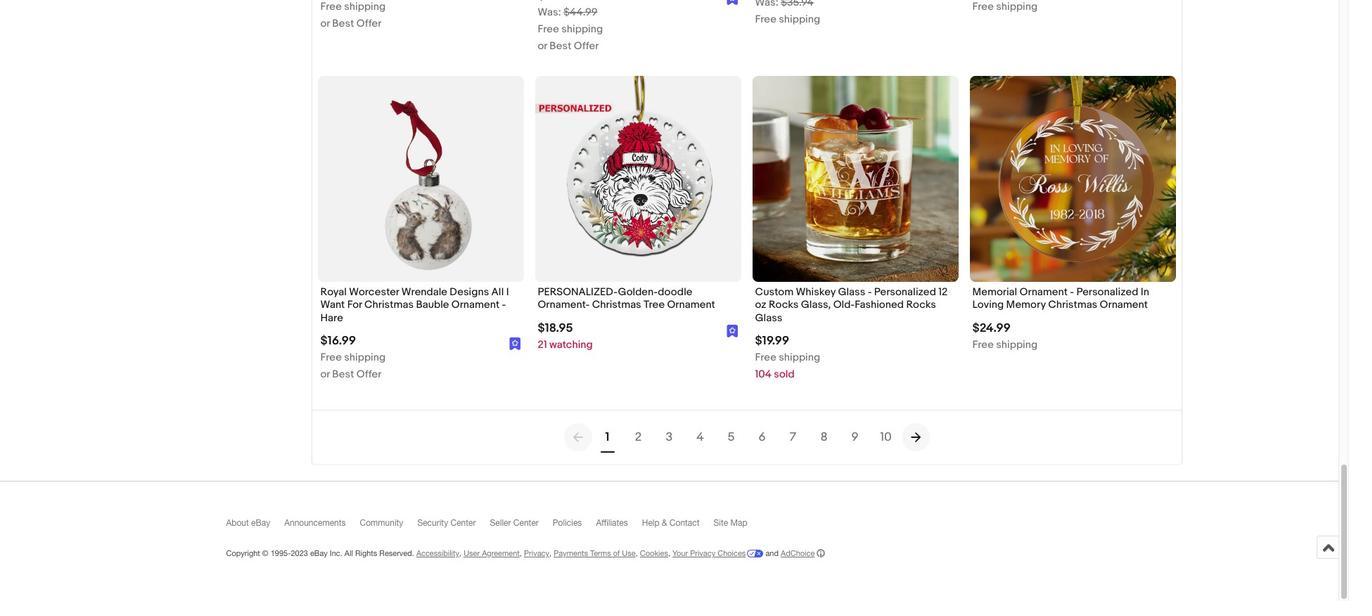 Task type: vqa. For each thing, say whether or not it's contained in the screenshot.
the
no



Task type: locate. For each thing, give the bounding box(es) containing it.
shipping inside $19.99 free shipping 104 sold
[[779, 351, 821, 364]]

privacy
[[524, 550, 550, 558], [691, 550, 716, 558]]

0 horizontal spatial privacy
[[524, 550, 550, 558]]

rights
[[355, 550, 377, 558]]

oz
[[756, 299, 767, 312]]

0 horizontal spatial -
[[502, 299, 506, 312]]

2 christmas from the left
[[592, 299, 642, 312]]

ornament
[[1020, 286, 1068, 299], [452, 299, 500, 312], [668, 299, 716, 312], [1100, 299, 1149, 312]]

all
[[492, 286, 504, 299], [345, 550, 353, 558]]

2 center from the left
[[514, 519, 539, 528]]

2 vertical spatial or
[[321, 368, 330, 381]]

all left i
[[492, 286, 504, 299]]

1 vertical spatial best
[[550, 40, 572, 53]]

, left 'your'
[[669, 550, 671, 558]]

1 personalized from the left
[[875, 286, 937, 299]]

, left the payments
[[550, 550, 552, 558]]

0 vertical spatial best
[[332, 17, 354, 30]]

0 horizontal spatial all
[[345, 550, 353, 558]]

, left user
[[460, 550, 462, 558]]

center for seller center
[[514, 519, 539, 528]]

rocks right oz at the right of the page
[[769, 299, 799, 312]]

1 horizontal spatial glass
[[839, 286, 866, 299]]

was:
[[538, 6, 561, 19]]

christmas
[[365, 299, 414, 312], [592, 299, 642, 312], [1049, 299, 1098, 312]]

1 horizontal spatial privacy
[[691, 550, 716, 558]]

21 watching
[[538, 338, 593, 352]]

0 horizontal spatial free shipping
[[756, 13, 821, 26]]

personalized inside "memorial ornament - personalized in loving memory christmas ornament"
[[1077, 286, 1139, 299]]

1 horizontal spatial ebay
[[310, 550, 328, 558]]

free inside $24.99 free shipping
[[973, 338, 994, 352]]

christmas inside royal worcester wrendale designs all i want for christmas bauble ornament - hare
[[365, 299, 414, 312]]

personalized left "12"
[[875, 286, 937, 299]]

1 vertical spatial glass
[[756, 312, 783, 325]]

1 center from the left
[[451, 519, 476, 528]]

royal worcester wrendale designs all i want for christmas bauble ornament - hare link
[[321, 286, 521, 329]]

0 horizontal spatial center
[[451, 519, 476, 528]]

center inside security center link
[[451, 519, 476, 528]]

0 horizontal spatial rocks
[[769, 299, 799, 312]]

policies link
[[553, 519, 596, 535]]

free inside was: $44.99 free shipping or best offer
[[538, 23, 559, 36]]

ebay
[[251, 519, 270, 528], [310, 550, 328, 558]]

1 horizontal spatial rocks
[[907, 299, 937, 312]]

center
[[451, 519, 476, 528], [514, 519, 539, 528]]

1 horizontal spatial christmas
[[592, 299, 642, 312]]

center for security center
[[451, 519, 476, 528]]

1 free shipping or best offer from the top
[[321, 0, 386, 30]]

1 horizontal spatial personalized
[[1077, 286, 1139, 299]]

1 horizontal spatial -
[[868, 286, 872, 299]]

christmas left tree
[[592, 299, 642, 312]]

,
[[460, 550, 462, 558], [520, 550, 522, 558], [550, 550, 552, 558], [636, 550, 638, 558], [669, 550, 671, 558]]

accessibility link
[[417, 550, 460, 558]]

ebay left inc.
[[310, 550, 328, 558]]

[object undefined] image
[[727, 324, 739, 338], [509, 337, 521, 351], [509, 338, 521, 351]]

about ebay
[[226, 519, 270, 528]]

custom whiskey glass - personalized 12 oz rocks glass, old-fashioned rocks glass
[[756, 286, 948, 325]]

main content
[[145, 0, 1194, 464]]

1 vertical spatial free shipping or best offer
[[321, 351, 386, 381]]

community link
[[360, 519, 418, 535]]

or
[[321, 17, 330, 30], [538, 40, 548, 53], [321, 368, 330, 381]]

agreement
[[482, 550, 520, 558]]

2023
[[291, 550, 308, 558]]

announcements
[[284, 519, 346, 528]]

0 horizontal spatial ebay
[[251, 519, 270, 528]]

christmas right 'for' at left
[[365, 299, 414, 312]]

announcements link
[[284, 519, 360, 535]]

hare
[[321, 312, 343, 325]]

-
[[868, 286, 872, 299], [1071, 286, 1075, 299], [502, 299, 506, 312]]

user
[[464, 550, 480, 558]]

designs
[[450, 286, 489, 299]]

all right inc.
[[345, 550, 353, 558]]

1 vertical spatial offer
[[574, 40, 599, 53]]

and adchoice
[[764, 550, 815, 558]]

3 christmas from the left
[[1049, 299, 1098, 312]]

7
[[790, 431, 797, 445]]

- inside "memorial ornament - personalized in loving memory christmas ornament"
[[1071, 286, 1075, 299]]

ebay right about
[[251, 519, 270, 528]]

personalized inside custom whiskey glass - personalized 12 oz rocks glass, old-fashioned rocks glass
[[875, 286, 937, 299]]

1 horizontal spatial center
[[514, 519, 539, 528]]

[object undefined] image
[[727, 0, 739, 5], [727, 0, 739, 5], [727, 325, 739, 338]]

1 horizontal spatial all
[[492, 286, 504, 299]]

rocks left "12"
[[907, 299, 937, 312]]

adchoice
[[781, 550, 815, 558]]

security center
[[418, 519, 476, 528]]

about
[[226, 519, 249, 528]]

best inside was: $44.99 free shipping or best offer
[[550, 40, 572, 53]]

5 link
[[716, 422, 747, 453]]

0 vertical spatial all
[[492, 286, 504, 299]]

of
[[613, 550, 620, 558]]

2 personalized from the left
[[1077, 286, 1139, 299]]

2 free shipping or best offer from the top
[[321, 351, 386, 381]]

2 rocks from the left
[[907, 299, 937, 312]]

7 link
[[778, 422, 809, 453]]

2 , from the left
[[520, 550, 522, 558]]

personalized-golden-doodle ornament- christmas tree ornament
[[538, 286, 716, 312]]

adchoice link
[[781, 550, 826, 559]]

glass up $19.99
[[756, 312, 783, 325]]

4 , from the left
[[636, 550, 638, 558]]

center right the security
[[451, 519, 476, 528]]

0 horizontal spatial christmas
[[365, 299, 414, 312]]

bauble
[[416, 299, 449, 312]]

0 vertical spatial ebay
[[251, 519, 270, 528]]

0 vertical spatial free shipping or best offer
[[321, 0, 386, 30]]

old-
[[834, 299, 855, 312]]

security center link
[[418, 519, 490, 535]]

i
[[506, 286, 509, 299]]

2 horizontal spatial christmas
[[1049, 299, 1098, 312]]

- left i
[[502, 299, 506, 312]]

free
[[321, 0, 342, 14], [973, 0, 994, 14], [756, 13, 777, 26], [538, 23, 559, 36], [973, 338, 994, 352], [321, 351, 342, 364], [756, 351, 777, 364]]

8
[[821, 431, 828, 445]]

1
[[606, 431, 610, 445]]

christmas inside personalized-golden-doodle ornament- christmas tree ornament
[[592, 299, 642, 312]]

free shipping
[[973, 0, 1038, 14], [756, 13, 821, 26]]

christmas inside "memorial ornament - personalized in loving memory christmas ornament"
[[1049, 299, 1098, 312]]

glass
[[839, 286, 866, 299], [756, 312, 783, 325]]

2 horizontal spatial -
[[1071, 286, 1075, 299]]

policies
[[553, 519, 582, 528]]

$16.99
[[321, 334, 356, 348]]

- right the old- at the right
[[868, 286, 872, 299]]

1 vertical spatial or
[[538, 40, 548, 53]]

contact
[[670, 519, 700, 528]]

use
[[622, 550, 636, 558]]

0 horizontal spatial glass
[[756, 312, 783, 325]]

, left privacy link
[[520, 550, 522, 558]]

9 link
[[840, 422, 871, 453]]

was: $44.99 free shipping or best offer
[[538, 6, 603, 53]]

rocks
[[769, 299, 799, 312], [907, 299, 937, 312]]

center inside 'seller center' link
[[514, 519, 539, 528]]

$44.99
[[564, 6, 598, 19]]

1 christmas from the left
[[365, 299, 414, 312]]

navigation containing 1
[[564, 422, 930, 453]]

privacy down 'seller center' link
[[524, 550, 550, 558]]

navigation
[[564, 422, 930, 453]]

best
[[332, 17, 354, 30], [550, 40, 572, 53], [332, 368, 354, 381]]

center right seller
[[514, 519, 539, 528]]

christmas right memory
[[1049, 299, 1098, 312]]

wrendale
[[402, 286, 448, 299]]

- right memory
[[1071, 286, 1075, 299]]

seller center link
[[490, 519, 553, 535]]

1 vertical spatial all
[[345, 550, 353, 558]]

glass right whiskey
[[839, 286, 866, 299]]

privacy right 'your'
[[691, 550, 716, 558]]

, left cookies link
[[636, 550, 638, 558]]

reserved.
[[380, 550, 414, 558]]

custom
[[756, 286, 794, 299]]

user agreement link
[[464, 550, 520, 558]]

1 link
[[592, 422, 623, 453]]

choices
[[718, 550, 746, 558]]

help & contact
[[642, 519, 700, 528]]

2 privacy from the left
[[691, 550, 716, 558]]

payments terms of use link
[[554, 550, 636, 558]]

site
[[714, 519, 729, 528]]

personalized left the in
[[1077, 286, 1139, 299]]

0 horizontal spatial personalized
[[875, 286, 937, 299]]



Task type: describe. For each thing, give the bounding box(es) containing it.
security
[[418, 519, 448, 528]]

21
[[538, 338, 547, 352]]

5
[[728, 431, 735, 445]]

memorial ornament - personalized in loving memory christmas ornament
[[973, 286, 1150, 312]]

8 link
[[809, 422, 840, 453]]

site map
[[714, 519, 748, 528]]

ornament-
[[538, 299, 590, 312]]

free inside $19.99 free shipping 104 sold
[[756, 351, 777, 364]]

site map link
[[714, 519, 762, 535]]

0 vertical spatial or
[[321, 17, 330, 30]]

1 horizontal spatial free shipping
[[973, 0, 1038, 14]]

about ebay link
[[226, 519, 284, 535]]

cookies
[[640, 550, 669, 558]]

affiliates
[[596, 519, 628, 528]]

shipping inside $24.99 free shipping
[[997, 338, 1038, 352]]

seller
[[490, 519, 511, 528]]

[object undefined] image for $18.95
[[727, 324, 739, 338]]

2 vertical spatial offer
[[357, 368, 382, 381]]

your privacy choices link
[[673, 550, 764, 558]]

$19.99
[[756, 334, 790, 348]]

[object undefined] image for 21 watching
[[727, 325, 739, 338]]

loving
[[973, 299, 1004, 312]]

inc.
[[330, 550, 343, 558]]

2 vertical spatial best
[[332, 368, 354, 381]]

1 vertical spatial ebay
[[310, 550, 328, 558]]

memorial ornament - personalized in loving memory christmas ornament link
[[973, 286, 1174, 316]]

custom whiskey glass - personalized 12 oz rocks glass, old-fashioned rocks glass image
[[753, 76, 959, 282]]

your
[[673, 550, 688, 558]]

5 , from the left
[[669, 550, 671, 558]]

memorial ornament - personalized in loving memory christmas ornament image
[[970, 76, 1176, 282]]

payments
[[554, 550, 588, 558]]

copyright
[[226, 550, 260, 558]]

personalized-
[[538, 286, 618, 299]]

for
[[347, 299, 362, 312]]

privacy link
[[524, 550, 550, 558]]

$24.99
[[973, 321, 1011, 335]]

glass,
[[801, 299, 831, 312]]

affiliates link
[[596, 519, 642, 535]]

main content containing $18.95
[[145, 0, 1194, 464]]

- inside custom whiskey glass - personalized 12 oz rocks glass, old-fashioned rocks glass
[[868, 286, 872, 299]]

custom whiskey glass - personalized 12 oz rocks glass, old-fashioned rocks glass link
[[756, 286, 956, 329]]

4
[[697, 431, 704, 445]]

0 vertical spatial glass
[[839, 286, 866, 299]]

whiskey
[[796, 286, 836, 299]]

2
[[635, 431, 642, 445]]

$24.99 free shipping
[[973, 321, 1038, 352]]

royal worcester wrendale designs all i want for christmas bauble ornament - hare image
[[318, 76, 524, 282]]

personalized-golden-doodle ornament- christmas tree ornament image
[[535, 76, 741, 282]]

help
[[642, 519, 660, 528]]

1 , from the left
[[460, 550, 462, 558]]

2 link
[[623, 422, 654, 453]]

seller center
[[490, 519, 539, 528]]

in
[[1141, 286, 1150, 299]]

or inside was: $44.99 free shipping or best offer
[[538, 40, 548, 53]]

royal
[[321, 286, 347, 299]]

- inside royal worcester wrendale designs all i want for christmas bauble ornament - hare
[[502, 299, 506, 312]]

community
[[360, 519, 404, 528]]

and
[[766, 550, 779, 558]]

1 rocks from the left
[[769, 299, 799, 312]]

9
[[852, 431, 859, 445]]

offer inside was: $44.99 free shipping or best offer
[[574, 40, 599, 53]]

12
[[939, 286, 948, 299]]

3
[[666, 431, 673, 445]]

[object undefined] image for was:
[[727, 0, 739, 5]]

sold
[[774, 368, 795, 381]]

ornament inside royal worcester wrendale designs all i want for christmas bauble ornament - hare
[[452, 299, 500, 312]]

4 link
[[685, 422, 716, 453]]

doodle
[[658, 286, 693, 299]]

10
[[881, 431, 892, 445]]

ornament inside personalized-golden-doodle ornament- christmas tree ornament
[[668, 299, 716, 312]]

1 privacy from the left
[[524, 550, 550, 558]]

6 link
[[747, 422, 778, 453]]

worcester
[[349, 286, 399, 299]]

personalized-golden-doodle ornament- christmas tree ornament link
[[538, 286, 739, 316]]

watching
[[550, 338, 593, 352]]

cookies link
[[640, 550, 669, 558]]

[object undefined] image for $16.99
[[509, 337, 521, 351]]

accessibility
[[417, 550, 460, 558]]

all inside royal worcester wrendale designs all i want for christmas bauble ornament - hare
[[492, 286, 504, 299]]

copyright © 1995-2023 ebay inc. all rights reserved. accessibility , user agreement , privacy , payments terms of use , cookies , your privacy choices
[[226, 550, 746, 558]]

memorial
[[973, 286, 1018, 299]]

terms
[[591, 550, 611, 558]]

0 vertical spatial offer
[[357, 17, 382, 30]]

3 , from the left
[[550, 550, 552, 558]]

fashioned
[[855, 299, 904, 312]]

$19.99 free shipping 104 sold
[[756, 334, 821, 381]]

tree
[[644, 299, 665, 312]]

map
[[731, 519, 748, 528]]

golden-
[[618, 286, 658, 299]]

shipping inside was: $44.99 free shipping or best offer
[[562, 23, 603, 36]]

help & contact link
[[642, 519, 714, 535]]

want
[[321, 299, 345, 312]]

1995-
[[271, 550, 291, 558]]



